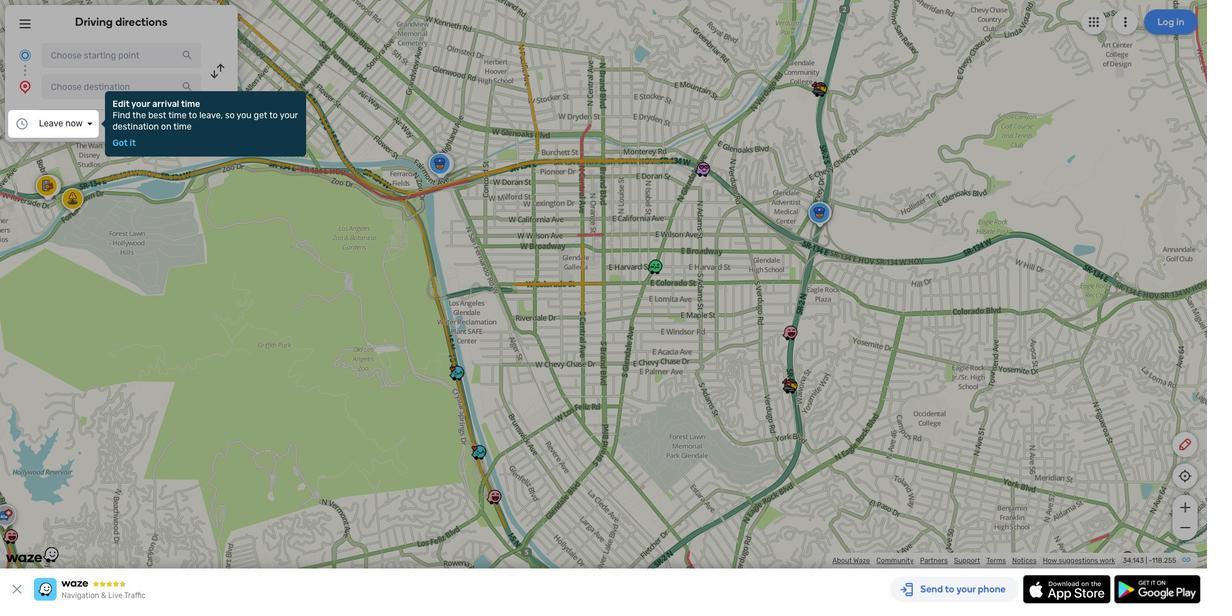 Task type: describe. For each thing, give the bounding box(es) containing it.
find
[[113, 110, 130, 121]]

2 to from the left
[[269, 110, 278, 121]]

work
[[1100, 557, 1116, 565]]

about waze link
[[833, 557, 871, 565]]

got it button
[[113, 138, 136, 149]]

current location image
[[18, 48, 33, 63]]

1 to from the left
[[189, 110, 197, 121]]

navigation & live traffic
[[62, 591, 146, 600]]

how suggestions work link
[[1043, 557, 1116, 565]]

partners
[[921, 557, 948, 565]]

edit your arrival time find the best time to leave, so you get to your destination on time got it
[[113, 99, 298, 148]]

driving directions
[[75, 15, 168, 29]]

you
[[237, 110, 252, 121]]

about
[[833, 557, 852, 565]]

the
[[132, 110, 146, 121]]

location image
[[18, 79, 33, 94]]

34.143
[[1124, 557, 1145, 565]]

directions
[[115, 15, 168, 29]]

34.143 | -118.255
[[1124, 557, 1177, 565]]

0 vertical spatial time
[[181, 99, 200, 109]]

suggestions
[[1059, 557, 1099, 565]]

leave now
[[39, 118, 83, 129]]

link image
[[1182, 555, 1192, 565]]

leave,
[[199, 110, 223, 121]]

1 vertical spatial time
[[168, 110, 187, 121]]

2 vertical spatial time
[[173, 121, 192, 132]]

community
[[877, 557, 914, 565]]

traffic
[[124, 591, 146, 600]]

zoom out image
[[1178, 520, 1194, 535]]

arrival
[[152, 99, 179, 109]]

navigation
[[62, 591, 99, 600]]



Task type: vqa. For each thing, say whether or not it's contained in the screenshot.
the bottom 198
no



Task type: locate. For each thing, give the bounding box(es) containing it.
so
[[225, 110, 235, 121]]

notices link
[[1013, 557, 1037, 565]]

how
[[1043, 557, 1058, 565]]

time up the on
[[168, 110, 187, 121]]

terms
[[987, 557, 1007, 565]]

edit
[[113, 99, 130, 109]]

zoom in image
[[1178, 500, 1194, 515]]

1 vertical spatial your
[[280, 110, 298, 121]]

to right get
[[269, 110, 278, 121]]

time right the on
[[173, 121, 192, 132]]

time
[[181, 99, 200, 109], [168, 110, 187, 121], [173, 121, 192, 132]]

0 vertical spatial your
[[131, 99, 150, 109]]

your up the
[[131, 99, 150, 109]]

driving
[[75, 15, 113, 29]]

0 horizontal spatial your
[[131, 99, 150, 109]]

1 horizontal spatial your
[[280, 110, 298, 121]]

it
[[130, 138, 136, 148]]

&
[[101, 591, 106, 600]]

support link
[[955, 557, 981, 565]]

clock image
[[14, 116, 30, 131]]

118.255
[[1153, 557, 1177, 565]]

x image
[[9, 582, 25, 597]]

leave
[[39, 118, 63, 129]]

partners link
[[921, 557, 948, 565]]

got
[[113, 138, 128, 148]]

-
[[1150, 557, 1153, 565]]

terms link
[[987, 557, 1007, 565]]

on
[[161, 121, 172, 132]]

time up leave,
[[181, 99, 200, 109]]

|
[[1146, 557, 1148, 565]]

get
[[254, 110, 268, 121]]

now
[[65, 118, 83, 129]]

to
[[189, 110, 197, 121], [269, 110, 278, 121]]

Choose destination text field
[[42, 74, 201, 99]]

destination
[[113, 121, 159, 132]]

your right get
[[280, 110, 298, 121]]

best
[[148, 110, 166, 121]]

Choose starting point text field
[[42, 43, 201, 68]]

community link
[[877, 557, 914, 565]]

to left leave,
[[189, 110, 197, 121]]

notices
[[1013, 557, 1037, 565]]

1 horizontal spatial to
[[269, 110, 278, 121]]

live
[[108, 591, 123, 600]]

your
[[131, 99, 150, 109], [280, 110, 298, 121]]

support
[[955, 557, 981, 565]]

0 horizontal spatial to
[[189, 110, 197, 121]]

pencil image
[[1178, 437, 1193, 452]]

waze
[[854, 557, 871, 565]]

about waze community partners support terms notices how suggestions work
[[833, 557, 1116, 565]]



